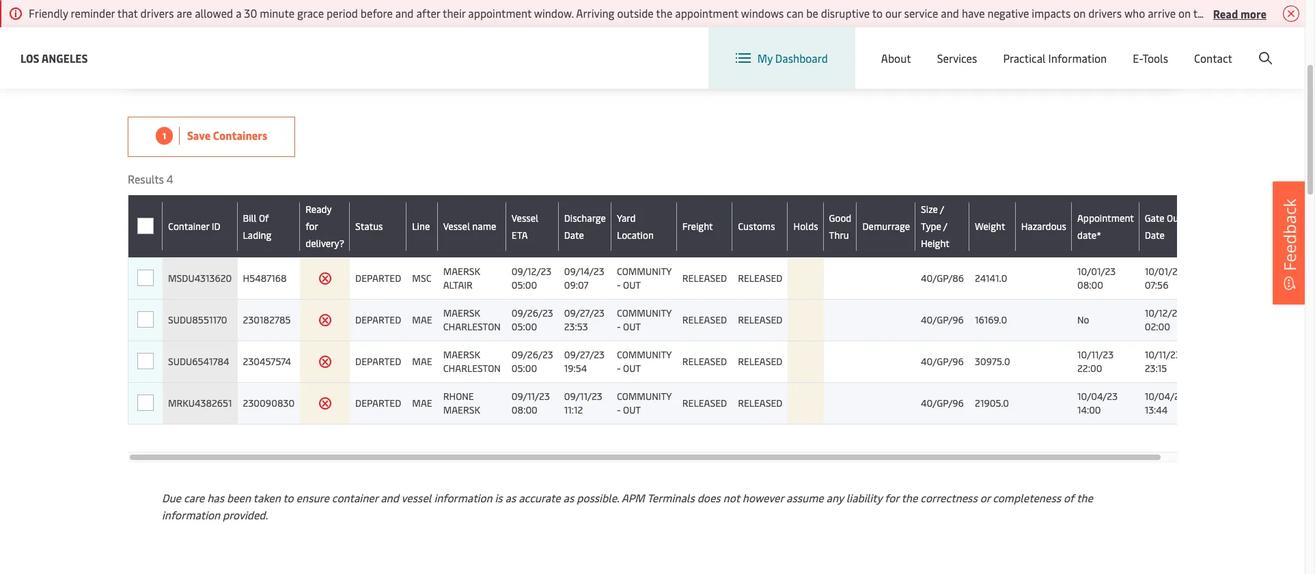 Task type: describe. For each thing, give the bounding box(es) containing it.
1 arrive from the left
[[1148, 5, 1176, 21]]

2 appointment from the left
[[675, 5, 739, 21]]

read
[[1214, 6, 1239, 21]]

23:53
[[564, 321, 588, 333]]

save
[[187, 128, 211, 143]]

24141.0
[[975, 272, 1008, 285]]

departed for h5487168
[[355, 272, 401, 285]]

10/12/23
[[1145, 307, 1183, 320]]

13:44
[[1145, 404, 1168, 417]]

discharge date
[[564, 212, 606, 242]]

charleston for 09/27/23 23:53
[[443, 321, 501, 333]]

account
[[1239, 40, 1279, 55]]

sudu6541784
[[168, 355, 229, 368]]

4
[[167, 172, 173, 187]]

09/14/23 09:07
[[564, 265, 605, 292]]

arriving
[[576, 5, 615, 21]]

can
[[787, 5, 804, 21]]

my dashboard
[[758, 51, 828, 66]]

appointment date*
[[1078, 212, 1134, 242]]

09/26/23 for 09/27/23 19:54
[[512, 349, 553, 362]]

10/04/23 14:00
[[1078, 390, 1118, 417]]

2 vertical spatial /
[[944, 220, 948, 233]]

maersk for 09/27/23 23:53
[[443, 307, 480, 320]]

maersk for 09/14/23 09:07
[[443, 265, 480, 278]]

about button
[[881, 27, 911, 89]]

my
[[758, 51, 773, 66]]

community for 09/27/23 19:54
[[617, 349, 672, 362]]

date*
[[1078, 229, 1102, 242]]

date inside discharge date
[[564, 229, 584, 242]]

vessel
[[401, 491, 432, 506]]

altair
[[443, 279, 473, 292]]

after
[[416, 5, 440, 21]]

community - out for 09/27/23 19:54
[[617, 349, 672, 375]]

10/01/23 07:56
[[1145, 265, 1184, 292]]

of
[[259, 212, 269, 224]]

maersk charleston for 23:53
[[443, 307, 501, 333]]

vessel for name
[[443, 220, 470, 233]]

global menu button
[[1012, 27, 1118, 68]]

and inside due care has been taken to ensure container and vessel information is as accurate as possible. apm terminals does not however assume any liability for the correctness or completeness of the information provided.
[[381, 491, 399, 506]]

community for 09/27/23 23:53
[[617, 307, 672, 320]]

liability
[[846, 491, 882, 506]]

departed for 230182785
[[355, 314, 401, 327]]

has
[[207, 491, 224, 506]]

08:00 for 10/01/23 08:00
[[1078, 279, 1104, 292]]

230182785
[[243, 314, 291, 327]]

09/12/23 05:00
[[512, 265, 552, 292]]

community for 09/14/23 09:07
[[617, 265, 672, 278]]

our
[[886, 5, 902, 21]]

05:00 for 09/14/23 09:07
[[512, 279, 537, 292]]

not
[[723, 491, 740, 506]]

be
[[807, 5, 819, 21]]

out for 09/11/23 11:12
[[623, 404, 641, 417]]

thru
[[829, 229, 849, 242]]

10/01/23 08:00
[[1078, 265, 1116, 292]]

global menu
[[1042, 40, 1104, 55]]

discharge
[[564, 212, 606, 224]]

status
[[355, 220, 383, 233]]

10/01/23 for 08:00
[[1078, 265, 1116, 278]]

09/26/23 05:00 for 19:54
[[512, 349, 553, 375]]

1 as from the left
[[505, 491, 516, 506]]

los
[[21, 50, 39, 65]]

reminder
[[71, 5, 115, 21]]

accurate
[[519, 491, 561, 506]]

possible.
[[577, 491, 619, 506]]

09/27/23 19:54
[[564, 349, 605, 375]]

09/14/23
[[564, 265, 605, 278]]

vessel name
[[443, 220, 496, 233]]

feedback button
[[1273, 181, 1307, 304]]

maersk charleston for 19:54
[[443, 349, 501, 375]]

1 that from the left
[[117, 5, 138, 21]]

10/11/23 22:00
[[1078, 349, 1114, 375]]

who
[[1125, 5, 1146, 21]]

02:00
[[1145, 321, 1171, 333]]

minute
[[260, 5, 295, 21]]

departed for 230457574
[[355, 355, 401, 368]]

mae for 230090830
[[412, 397, 432, 410]]

care
[[184, 491, 205, 506]]

results
[[128, 172, 164, 187]]

tools
[[1143, 51, 1169, 66]]

2 drivers from the left
[[1089, 5, 1122, 21]]

terminals
[[647, 491, 695, 506]]

los angeles link
[[21, 50, 88, 67]]

contact
[[1195, 51, 1233, 66]]

mae for 230182785
[[412, 314, 432, 327]]

does
[[698, 491, 721, 506]]

out
[[1167, 212, 1183, 224]]

ready for delivery?
[[306, 203, 344, 250]]

completeness
[[993, 491, 1061, 506]]

maersk for 09/27/23 19:54
[[443, 349, 480, 362]]

or
[[980, 491, 990, 506]]

sudu8551170
[[168, 314, 227, 327]]

1 on from the left
[[1074, 5, 1086, 21]]

close alert image
[[1283, 5, 1300, 22]]

before
[[361, 5, 393, 21]]

switch
[[921, 40, 953, 55]]

ensure
[[296, 491, 329, 506]]

30975.0
[[975, 355, 1010, 368]]

dashboard
[[776, 51, 828, 66]]

out for 09/27/23 23:53
[[623, 321, 641, 333]]

mae for 230457574
[[412, 355, 432, 368]]

good thru
[[829, 212, 852, 242]]

about
[[881, 51, 911, 66]]

practical information button
[[1003, 27, 1107, 89]]

2 horizontal spatial the
[[1077, 491, 1093, 506]]

not ready image for 230457574
[[318, 355, 332, 369]]

delivery?
[[306, 237, 344, 250]]

line
[[412, 220, 430, 233]]

are
[[177, 5, 192, 21]]

out for 09/14/23 09:07
[[623, 279, 641, 292]]

- for 09/27/23 23:53
[[617, 321, 621, 333]]

switch location
[[921, 40, 998, 55]]

10/04/23 13:44
[[1145, 390, 1186, 417]]

disruptive
[[821, 5, 870, 21]]

09:07
[[564, 279, 589, 292]]

rhone
[[443, 390, 474, 403]]

- for 09/11/23 11:12
[[617, 404, 621, 417]]

no
[[1078, 314, 1090, 327]]

more
[[1241, 6, 1267, 21]]

container
[[332, 491, 378, 506]]

results 4
[[128, 172, 173, 187]]

location for yard
[[617, 229, 654, 242]]

22:00
[[1078, 362, 1103, 375]]

gate out date
[[1145, 212, 1183, 242]]

period
[[327, 5, 358, 21]]



Task type: locate. For each thing, give the bounding box(es) containing it.
not ready image for 230182785
[[318, 314, 332, 327]]

0 vertical spatial 05:00
[[512, 279, 537, 292]]

out right 09/11/23 11:12
[[623, 404, 641, 417]]

09/11/23 up the 11:12
[[564, 390, 603, 403]]

1 10/11/23 from the left
[[1078, 349, 1114, 362]]

drivers
[[140, 5, 174, 21], [1089, 5, 1122, 21]]

1 horizontal spatial to
[[872, 5, 883, 21]]

/
[[1198, 40, 1202, 55], [940, 203, 945, 216], [944, 220, 948, 233]]

- right 09/27/23 23:53
[[617, 321, 621, 333]]

services
[[937, 51, 978, 66]]

0 vertical spatial not ready image
[[318, 272, 332, 286]]

0 horizontal spatial on
[[1074, 5, 1086, 21]]

1 vertical spatial to
[[283, 491, 294, 506]]

1 out from the top
[[623, 279, 641, 292]]

ready
[[306, 203, 332, 216]]

maersk charleston down altair
[[443, 307, 501, 333]]

2 on from the left
[[1179, 5, 1191, 21]]

holds
[[794, 220, 818, 233]]

1 horizontal spatial 10/04/23
[[1145, 390, 1186, 403]]

2 vertical spatial 40/gp/96
[[921, 397, 964, 410]]

for down ready
[[306, 220, 318, 233]]

- right 09/14/23 09:07
[[617, 279, 621, 292]]

2 09/27/23 from the top
[[564, 349, 605, 362]]

/ for login
[[1198, 40, 1202, 55]]

practical
[[1003, 51, 1046, 66]]

not ready image down delivery?
[[318, 272, 332, 286]]

community - out right 09/27/23 23:53
[[617, 307, 672, 333]]

vessel for eta
[[512, 212, 539, 224]]

09/26/23 for 09/27/23 23:53
[[512, 307, 553, 320]]

10/11/23 up 23:15
[[1145, 349, 1181, 362]]

1 vertical spatial 09/26/23
[[512, 349, 553, 362]]

bill of lading
[[243, 212, 272, 242]]

1 09/27/23 from the top
[[564, 307, 605, 320]]

1 10/01/23 from the left
[[1078, 265, 1116, 278]]

1 horizontal spatial as
[[563, 491, 574, 506]]

0 horizontal spatial 09/11/23
[[512, 390, 550, 403]]

2 40/gp/96 from the top
[[921, 355, 964, 368]]

community right 09/11/23 11:12
[[617, 390, 672, 403]]

09/27/23
[[564, 307, 605, 320], [564, 349, 605, 362]]

- right 09/11/23 11:12
[[617, 404, 621, 417]]

1 departed from the top
[[355, 272, 401, 285]]

out right 09/27/23 23:53
[[623, 321, 641, 333]]

1 horizontal spatial date
[[1145, 229, 1165, 242]]

0 horizontal spatial information
[[162, 508, 220, 523]]

vessel left name
[[443, 220, 470, 233]]

1 vertical spatial /
[[940, 203, 945, 216]]

0 horizontal spatial 10/11/23
[[1078, 349, 1114, 362]]

on right the impacts
[[1074, 5, 1086, 21]]

1 horizontal spatial the
[[902, 491, 918, 506]]

1 horizontal spatial appointment
[[675, 5, 739, 21]]

- right 09/27/23 19:54
[[617, 362, 621, 375]]

1 horizontal spatial information
[[434, 491, 492, 506]]

the left correctness
[[902, 491, 918, 506]]

out right 09/14/23 09:07
[[623, 279, 641, 292]]

0 horizontal spatial date
[[564, 229, 584, 242]]

0 vertical spatial location
[[956, 40, 998, 55]]

1 10/04/23 from the left
[[1078, 390, 1118, 403]]

hazardous
[[1021, 220, 1067, 233]]

arrive left the o
[[1281, 5, 1309, 21]]

0 horizontal spatial as
[[505, 491, 516, 506]]

1 horizontal spatial for
[[885, 491, 899, 506]]

date inside gate out date
[[1145, 229, 1165, 242]]

e-tools
[[1133, 51, 1169, 66]]

2 maersk charleston from the top
[[443, 349, 501, 375]]

date down gate
[[1145, 229, 1165, 242]]

2 maersk from the top
[[443, 307, 480, 320]]

1 horizontal spatial drivers
[[1089, 5, 1122, 21]]

2 not ready image from the top
[[318, 397, 332, 411]]

0 vertical spatial 40/gp/96
[[921, 314, 964, 327]]

1 horizontal spatial 10/11/23
[[1145, 349, 1181, 362]]

los angeles
[[21, 50, 88, 65]]

40/gp/96 down 40/gp/86
[[921, 314, 964, 327]]

1 mae from the top
[[412, 314, 432, 327]]

id
[[212, 220, 220, 233]]

appointment left windows
[[675, 5, 739, 21]]

3 community - out from the top
[[617, 349, 672, 375]]

0 horizontal spatial arrive
[[1148, 5, 1176, 21]]

1 charleston from the top
[[443, 321, 501, 333]]

practical information
[[1003, 51, 1107, 66]]

08:00 up no
[[1078, 279, 1104, 292]]

1 vertical spatial maersk charleston
[[443, 349, 501, 375]]

4 - from the top
[[617, 404, 621, 417]]

containers
[[213, 128, 267, 143]]

that right reminder
[[117, 5, 138, 21]]

lading
[[243, 229, 272, 242]]

the
[[656, 5, 673, 21], [902, 491, 918, 506], [1077, 491, 1093, 506]]

2 09/26/23 05:00 from the top
[[512, 349, 553, 375]]

1 vertical spatial mae
[[412, 355, 432, 368]]

10/01/23 up 07:56
[[1145, 265, 1184, 278]]

login / create account link
[[1144, 27, 1279, 68]]

14:00
[[1078, 404, 1101, 417]]

0 vertical spatial for
[[306, 220, 318, 233]]

08:00 for 09/11/23 08:00
[[512, 404, 538, 417]]

2 that from the left
[[1258, 5, 1278, 21]]

2 10/01/23 from the left
[[1145, 265, 1184, 278]]

1 vertical spatial information
[[162, 508, 220, 523]]

0 horizontal spatial 10/04/23
[[1078, 390, 1118, 403]]

/ right size
[[940, 203, 945, 216]]

have
[[962, 5, 985, 21]]

23:15
[[1145, 362, 1167, 375]]

09/11/23 for 11:12
[[564, 390, 603, 403]]

10/04/23 for 13:44
[[1145, 390, 1186, 403]]

/ right login
[[1198, 40, 1202, 55]]

name
[[472, 220, 496, 233]]

40/gp/86
[[921, 272, 964, 285]]

3 community from the top
[[617, 349, 672, 362]]

08:00
[[1078, 279, 1104, 292], [512, 404, 538, 417]]

information
[[1049, 51, 1107, 66]]

05:00 for 09/27/23 23:53
[[512, 321, 537, 333]]

as right is
[[505, 491, 516, 506]]

1 not ready image from the top
[[318, 314, 332, 327]]

0 vertical spatial to
[[872, 5, 883, 21]]

2 not ready image from the top
[[318, 355, 332, 369]]

0 vertical spatial not ready image
[[318, 314, 332, 327]]

msc
[[412, 272, 432, 285]]

09/12/23
[[512, 265, 552, 278]]

out right 09/27/23 19:54
[[623, 362, 641, 375]]

due care has been taken to ensure container and vessel information is as accurate as possible. apm terminals does not however assume any liability for the correctness or completeness of the information provided.
[[162, 491, 1093, 523]]

community for 09/11/23 11:12
[[617, 390, 672, 403]]

1 horizontal spatial on
[[1179, 5, 1191, 21]]

arrive
[[1148, 5, 1176, 21], [1281, 5, 1309, 21]]

1 05:00 from the top
[[512, 279, 537, 292]]

1 horizontal spatial arrive
[[1281, 5, 1309, 21]]

1 09/26/23 05:00 from the top
[[512, 307, 553, 333]]

good
[[829, 212, 852, 224]]

0 horizontal spatial the
[[656, 5, 673, 21]]

2 community from the top
[[617, 307, 672, 320]]

0 vertical spatial 09/26/23
[[512, 307, 553, 320]]

09/11/23 left 09/11/23 11:12
[[512, 390, 550, 403]]

1 vertical spatial 09/26/23 05:00
[[512, 349, 553, 375]]

40/gp/96
[[921, 314, 964, 327], [921, 355, 964, 368], [921, 397, 964, 410]]

community - out right 09/27/23 19:54
[[617, 349, 672, 375]]

40/gp/96 for 30975.0
[[921, 355, 964, 368]]

09/27/23 for 23:53
[[564, 307, 605, 320]]

1 horizontal spatial vessel
[[512, 212, 539, 224]]

4 maersk from the top
[[443, 404, 480, 417]]

1 - from the top
[[617, 279, 621, 292]]

out for 09/27/23 19:54
[[623, 362, 641, 375]]

taken
[[253, 491, 281, 506]]

not ready image
[[318, 272, 332, 286], [318, 355, 332, 369]]

08:00 left the 11:12
[[512, 404, 538, 417]]

maersk up "rhone"
[[443, 349, 480, 362]]

05:00 down 09/12/23
[[512, 279, 537, 292]]

0 vertical spatial 08:00
[[1078, 279, 1104, 292]]

information
[[434, 491, 492, 506], [162, 508, 220, 523]]

3 40/gp/96 from the top
[[921, 397, 964, 410]]

information down care
[[162, 508, 220, 523]]

0 horizontal spatial 10/01/23
[[1078, 265, 1116, 278]]

08:00 inside 10/01/23 08:00
[[1078, 279, 1104, 292]]

vessel
[[512, 212, 539, 224], [443, 220, 470, 233]]

1 vertical spatial 40/gp/96
[[921, 355, 964, 368]]

0 horizontal spatial drivers
[[140, 5, 174, 21]]

a
[[236, 5, 242, 21]]

- for 09/14/23 09:07
[[617, 279, 621, 292]]

10/11/23 up 22:00
[[1078, 349, 1114, 362]]

09/26/23 05:00 down the 09/12/23 05:00
[[512, 307, 553, 333]]

1 vertical spatial location
[[617, 229, 654, 242]]

arrive right who
[[1148, 5, 1176, 21]]

and left vessel
[[381, 491, 399, 506]]

10/11/23 for 23:15
[[1145, 349, 1181, 362]]

time.
[[1194, 5, 1218, 21]]

apm
[[622, 491, 645, 506]]

and left after
[[396, 5, 414, 21]]

2 date from the left
[[1145, 229, 1165, 242]]

1 vertical spatial 09/27/23
[[564, 349, 605, 362]]

09/26/23
[[512, 307, 553, 320], [512, 349, 553, 362]]

09/26/23 up 09/11/23 08:00
[[512, 349, 553, 362]]

3 mae from the top
[[412, 397, 432, 410]]

1 horizontal spatial 08:00
[[1078, 279, 1104, 292]]

19:54
[[564, 362, 587, 375]]

05:00 inside the 09/12/23 05:00
[[512, 279, 537, 292]]

maersk down altair
[[443, 307, 480, 320]]

3 05:00 from the top
[[512, 362, 537, 375]]

1 horizontal spatial 10/01/23
[[1145, 265, 1184, 278]]

charleston up "rhone"
[[443, 362, 501, 375]]

0 vertical spatial charleston
[[443, 321, 501, 333]]

1 community from the top
[[617, 265, 672, 278]]

menu
[[1076, 40, 1104, 55]]

2 mae from the top
[[412, 355, 432, 368]]

1 maersk charleston from the top
[[443, 307, 501, 333]]

09/27/23 up 19:54
[[564, 349, 605, 362]]

3 departed from the top
[[355, 355, 401, 368]]

08:00 inside 09/11/23 08:00
[[512, 404, 538, 417]]

been
[[227, 491, 251, 506]]

information left is
[[434, 491, 492, 506]]

1 09/11/23 from the left
[[512, 390, 550, 403]]

community - out down yard location
[[617, 265, 672, 292]]

2 charleston from the top
[[443, 362, 501, 375]]

1 vertical spatial not ready image
[[318, 397, 332, 411]]

however
[[743, 491, 784, 506]]

- for 09/27/23 19:54
[[617, 362, 621, 375]]

0 vertical spatial maersk charleston
[[443, 307, 501, 333]]

3 maersk from the top
[[443, 349, 480, 362]]

09/27/23 for 19:54
[[564, 349, 605, 362]]

1 vertical spatial 08:00
[[512, 404, 538, 417]]

mrku4382651
[[168, 397, 232, 410]]

2 vertical spatial mae
[[412, 397, 432, 410]]

community - out for 09/11/23 11:12
[[617, 390, 672, 417]]

1 horizontal spatial that
[[1258, 5, 1278, 21]]

for inside ready for delivery?
[[306, 220, 318, 233]]

location down yard
[[617, 229, 654, 242]]

0 horizontal spatial vessel
[[443, 220, 470, 233]]

weight
[[975, 220, 1006, 233]]

4 departed from the top
[[355, 397, 401, 410]]

not ready image for h5487168
[[318, 272, 332, 286]]

community - out for 09/27/23 23:53
[[617, 307, 672, 333]]

None checkbox
[[137, 218, 153, 235], [137, 312, 154, 328], [137, 312, 154, 329], [137, 353, 154, 370], [137, 354, 154, 370], [137, 396, 154, 412], [137, 218, 153, 235], [137, 312, 154, 328], [137, 312, 154, 329], [137, 353, 154, 370], [137, 354, 154, 370], [137, 396, 154, 412]]

2 out from the top
[[623, 321, 641, 333]]

not ready image for 230090830
[[318, 397, 332, 411]]

2 10/04/23 from the left
[[1145, 390, 1186, 403]]

1 horizontal spatial location
[[956, 40, 998, 55]]

save containers
[[187, 128, 267, 143]]

0 horizontal spatial location
[[617, 229, 654, 242]]

maersk charleston up "rhone"
[[443, 349, 501, 375]]

10/04/23 up 13:44
[[1145, 390, 1186, 403]]

40/gp/96 for 21905.0
[[921, 397, 964, 410]]

allowed
[[195, 5, 233, 21]]

230457574
[[243, 355, 291, 368]]

0 vertical spatial information
[[434, 491, 492, 506]]

location down 'have'
[[956, 40, 998, 55]]

maersk altair
[[443, 265, 480, 292]]

10/04/23 for 14:00
[[1078, 390, 1118, 403]]

05:00 down the 09/12/23 05:00
[[512, 321, 537, 333]]

community down yard location
[[617, 265, 672, 278]]

0 vertical spatial mae
[[412, 314, 432, 327]]

vessel up the eta
[[512, 212, 539, 224]]

09/11/23 for 08:00
[[512, 390, 550, 403]]

the right outside
[[656, 5, 673, 21]]

community right 09/27/23 19:54
[[617, 349, 672, 362]]

2 10/11/23 from the left
[[1145, 349, 1181, 362]]

2 departed from the top
[[355, 314, 401, 327]]

as
[[505, 491, 516, 506], [563, 491, 574, 506]]

30
[[244, 5, 257, 21]]

the right of
[[1077, 491, 1093, 506]]

1 09/26/23 from the top
[[512, 307, 553, 320]]

1 vertical spatial 05:00
[[512, 321, 537, 333]]

40/gp/96 left 30975.0 on the right of page
[[921, 355, 964, 368]]

40/gp/96 left 21905.0
[[921, 397, 964, 410]]

2 as from the left
[[563, 491, 574, 506]]

0 horizontal spatial for
[[306, 220, 318, 233]]

location
[[956, 40, 998, 55], [617, 229, 654, 242]]

0 vertical spatial 09/27/23
[[564, 307, 605, 320]]

09/26/23 down the 09/12/23 05:00
[[512, 307, 553, 320]]

charleston for 09/27/23 19:54
[[443, 362, 501, 375]]

1 vertical spatial for
[[885, 491, 899, 506]]

2 09/11/23 from the left
[[564, 390, 603, 403]]

11:12
[[564, 404, 583, 417]]

1 40/gp/96 from the top
[[921, 314, 964, 327]]

size / type / height
[[921, 203, 950, 250]]

on left time.
[[1179, 5, 1191, 21]]

to inside due care has been taken to ensure container and vessel information is as accurate as possible. apm terminals does not however assume any liability for the correctness or completeness of the information provided.
[[283, 491, 294, 506]]

location for switch
[[956, 40, 998, 55]]

feedback
[[1279, 198, 1301, 271]]

as right "accurate"
[[563, 491, 574, 506]]

4 out from the top
[[623, 404, 641, 417]]

not ready image right 230090830
[[318, 397, 332, 411]]

demurrage
[[863, 220, 910, 233]]

appointment right their
[[468, 5, 532, 21]]

4 community from the top
[[617, 390, 672, 403]]

released
[[683, 272, 727, 285], [738, 272, 783, 285], [683, 314, 727, 327], [738, 314, 783, 327], [683, 355, 727, 368], [738, 355, 783, 368], [683, 397, 727, 410], [738, 397, 783, 410]]

not ready image right 230182785
[[318, 314, 332, 327]]

0 horizontal spatial 08:00
[[512, 404, 538, 417]]

outside
[[617, 5, 654, 21]]

create
[[1205, 40, 1237, 55]]

0 vertical spatial 09/26/23 05:00
[[512, 307, 553, 333]]

to right taken
[[283, 491, 294, 506]]

grace
[[297, 5, 324, 21]]

1 horizontal spatial 09/11/23
[[564, 390, 603, 403]]

10/01/23 for 07:56
[[1145, 265, 1184, 278]]

1 vertical spatial charleston
[[443, 362, 501, 375]]

departed for 230090830
[[355, 397, 401, 410]]

0 horizontal spatial that
[[117, 5, 138, 21]]

not ready image
[[318, 314, 332, 327], [318, 397, 332, 411]]

and
[[396, 5, 414, 21], [941, 5, 960, 21], [381, 491, 399, 506]]

community - out for 09/14/23 09:07
[[617, 265, 672, 292]]

that left close alert icon
[[1258, 5, 1278, 21]]

2 05:00 from the top
[[512, 321, 537, 333]]

4 community - out from the top
[[617, 390, 672, 417]]

1 not ready image from the top
[[318, 272, 332, 286]]

2 09/26/23 from the top
[[512, 349, 553, 362]]

10/11/23 for 22:00
[[1078, 349, 1114, 362]]

09/26/23 05:00 up 09/11/23 08:00
[[512, 349, 553, 375]]

None checkbox
[[137, 218, 154, 235], [137, 270, 154, 286], [137, 271, 154, 287], [137, 395, 154, 411], [137, 218, 154, 235], [137, 270, 154, 286], [137, 271, 154, 287], [137, 395, 154, 411]]

community right 09/27/23 23:53
[[617, 307, 672, 320]]

0 horizontal spatial to
[[283, 491, 294, 506]]

to
[[872, 5, 883, 21], [283, 491, 294, 506]]

2 vertical spatial 05:00
[[512, 362, 537, 375]]

drivers left who
[[1089, 5, 1122, 21]]

switch location button
[[899, 40, 998, 55]]

global
[[1042, 40, 1073, 55]]

230090830
[[243, 397, 295, 410]]

size
[[921, 203, 938, 216]]

3 out from the top
[[623, 362, 641, 375]]

to left our
[[872, 5, 883, 21]]

drivers left are
[[140, 5, 174, 21]]

10/12/23 02:00
[[1145, 307, 1183, 333]]

1 community - out from the top
[[617, 265, 672, 292]]

h5487168
[[243, 272, 287, 285]]

2 community - out from the top
[[617, 307, 672, 333]]

date down "discharge"
[[564, 229, 584, 242]]

21905.0
[[975, 397, 1009, 410]]

charleston down altair
[[443, 321, 501, 333]]

40/gp/96 for 16169.0
[[921, 314, 964, 327]]

not ready image right 230457574
[[318, 355, 332, 369]]

and left 'have'
[[941, 5, 960, 21]]

windows
[[741, 5, 784, 21]]

0 horizontal spatial appointment
[[468, 5, 532, 21]]

maersk down "rhone"
[[443, 404, 480, 417]]

maersk up altair
[[443, 265, 480, 278]]

0 vertical spatial /
[[1198, 40, 1202, 55]]

05:00 for 09/27/23 19:54
[[512, 362, 537, 375]]

1 drivers from the left
[[140, 5, 174, 21]]

for inside due care has been taken to ensure container and vessel information is as accurate as possible. apm terminals does not however assume any liability for the correctness or completeness of the information provided.
[[885, 491, 899, 506]]

for right liability
[[885, 491, 899, 506]]

1 maersk from the top
[[443, 265, 480, 278]]

appointment
[[1078, 212, 1134, 224]]

09/26/23 05:00 for 23:53
[[512, 307, 553, 333]]

community - out right 09/11/23 11:12
[[617, 390, 672, 417]]

2 - from the top
[[617, 321, 621, 333]]

/ right type
[[944, 220, 948, 233]]

impacts
[[1032, 5, 1071, 21]]

10/01/23 down date*
[[1078, 265, 1116, 278]]

10/04/23 up 14:00
[[1078, 390, 1118, 403]]

1 vertical spatial not ready image
[[318, 355, 332, 369]]

3 - from the top
[[617, 362, 621, 375]]

of
[[1064, 491, 1075, 506]]

date
[[564, 229, 584, 242], [1145, 229, 1165, 242]]

09/27/23 up 23:53
[[564, 307, 605, 320]]

2 arrive from the left
[[1281, 5, 1309, 21]]

/ for size
[[940, 203, 945, 216]]

1 date from the left
[[564, 229, 584, 242]]

07:56
[[1145, 279, 1169, 292]]

1 appointment from the left
[[468, 5, 532, 21]]

05:00 up 09/11/23 08:00
[[512, 362, 537, 375]]



Task type: vqa. For each thing, say whether or not it's contained in the screenshot.
Menu
yes



